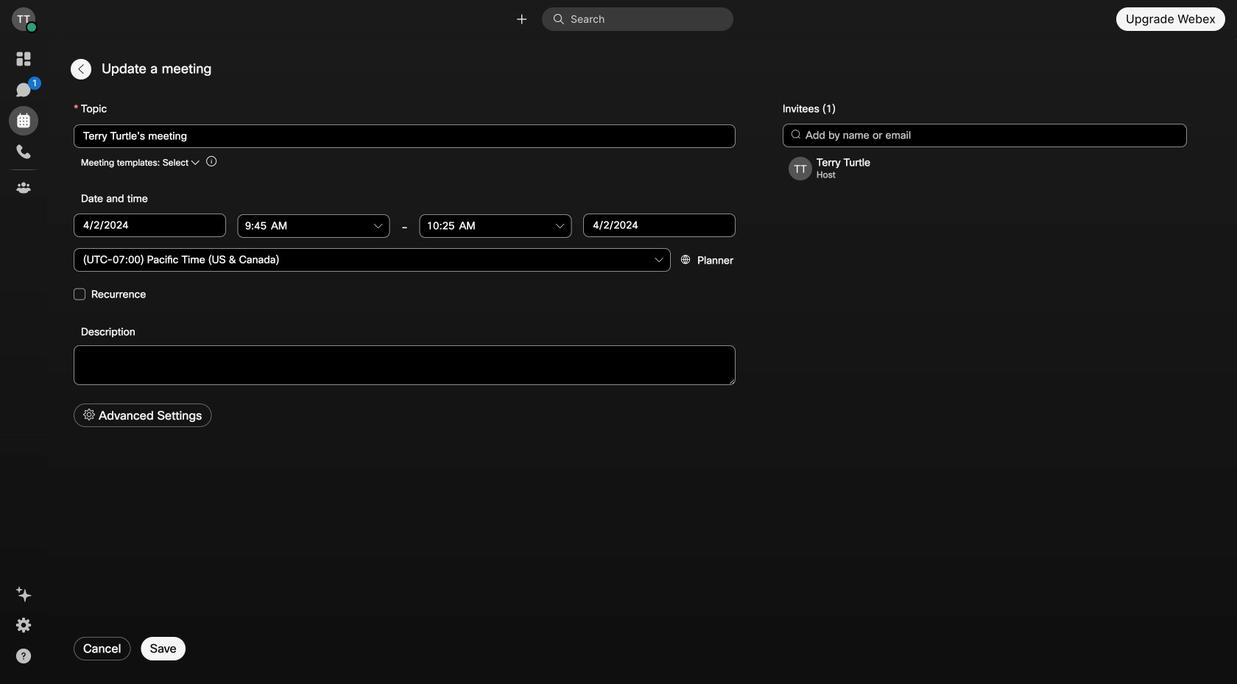 Task type: describe. For each thing, give the bounding box(es) containing it.
webex tab list
[[9, 44, 41, 202]]



Task type: locate. For each thing, give the bounding box(es) containing it.
navigation
[[0, 38, 47, 684]]



Task type: vqa. For each thing, say whether or not it's contained in the screenshot.
WEBEX tab list
yes



